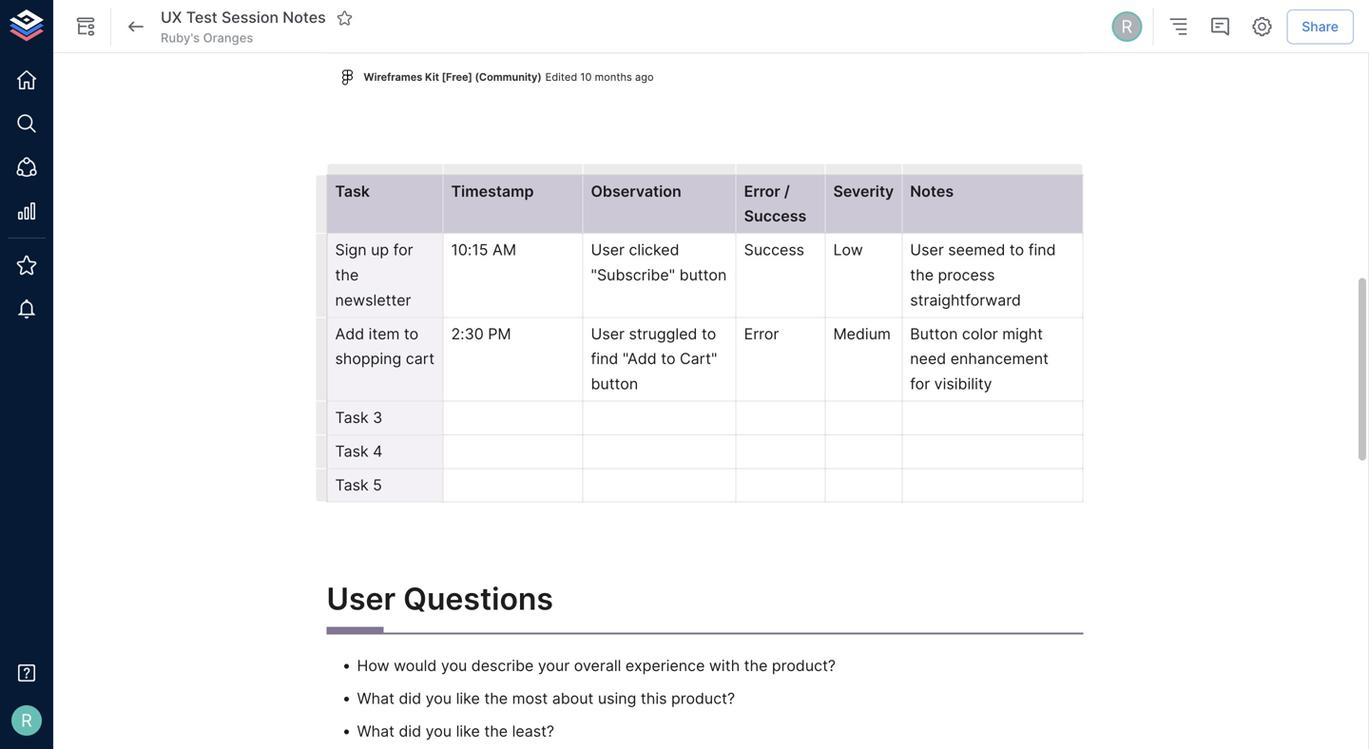 Task type: describe. For each thing, give the bounding box(es) containing it.
1 horizontal spatial r
[[1122, 16, 1133, 37]]

find for user struggled to find "add to cart" button
[[591, 350, 618, 368]]

most
[[512, 689, 548, 708]]

am
[[493, 241, 516, 259]]

describe
[[471, 657, 534, 675]]

sign
[[335, 241, 367, 259]]

task 3
[[335, 408, 383, 427]]

did for what did you like the least?
[[399, 722, 421, 741]]

how would you describe your overall experience with the product?
[[357, 657, 836, 675]]

straightforward
[[910, 291, 1021, 309]]

product? for what did you like the most about using this product?
[[671, 689, 735, 708]]

clicked
[[629, 241, 679, 259]]

share button
[[1287, 9, 1354, 44]]

struggled
[[629, 325, 697, 343]]

4
[[373, 442, 383, 461]]

like for most
[[456, 689, 480, 708]]

to for item
[[404, 325, 419, 343]]

go back image
[[125, 15, 147, 38]]

ux
[[161, 8, 182, 27]]

pm
[[488, 325, 511, 343]]

the inside sign up for the newsletter
[[335, 266, 359, 284]]

user clicked "subscribe" button
[[591, 241, 727, 284]]

about
[[552, 689, 594, 708]]

1 success from the top
[[744, 207, 807, 226]]

task 4
[[335, 442, 383, 461]]

seemed
[[948, 241, 1006, 259]]

user seemed to find the process straightforward
[[910, 241, 1060, 309]]

task for task 5
[[335, 476, 369, 494]]

settings image
[[1251, 15, 1274, 38]]

for inside sign up for the newsletter
[[393, 241, 413, 259]]

user for user struggled to find "add to cart" button
[[591, 325, 625, 343]]

item
[[369, 325, 400, 343]]

3
[[373, 408, 383, 427]]

10:15 am
[[451, 241, 516, 259]]

you for how would you describe your overall experience with the product?
[[441, 657, 467, 675]]

ruby's
[[161, 30, 200, 45]]

1 vertical spatial r button
[[6, 700, 48, 742]]

product? for how would you describe your overall experience with the product?
[[772, 657, 836, 675]]

experience
[[626, 657, 705, 675]]

error / success
[[744, 182, 807, 226]]

the for user seemed to find the process straightforward
[[910, 266, 934, 284]]

user for user seemed to find the process straightforward
[[910, 241, 944, 259]]

overall
[[574, 657, 621, 675]]

user struggled to find "add to cart" button
[[591, 325, 722, 393]]

button color might need enhancement for visibility
[[910, 325, 1053, 393]]

add item to shopping cart
[[335, 325, 435, 368]]

test
[[186, 8, 218, 27]]

observation
[[591, 182, 682, 200]]

cart"
[[680, 350, 717, 368]]

2:30 pm
[[451, 325, 511, 343]]

would
[[394, 657, 437, 675]]

what did you like the least?
[[357, 722, 554, 741]]

task 5
[[335, 476, 382, 494]]

button inside user struggled to find "add to cart" button
[[591, 375, 638, 393]]

what did you like the most about using this product?
[[357, 689, 735, 708]]

comments image
[[1209, 15, 1232, 38]]

you for what did you like the most about using this product?
[[426, 689, 452, 708]]

least?
[[512, 722, 554, 741]]

/
[[784, 182, 790, 200]]

table of contents image
[[1167, 15, 1190, 38]]

enhancement
[[951, 350, 1049, 368]]

to for seemed
[[1010, 241, 1024, 259]]

button inside user clicked "subscribe" button
[[680, 266, 727, 284]]

shopping
[[335, 350, 402, 368]]

error for error / success
[[744, 182, 780, 200]]

questions
[[403, 581, 553, 617]]

to for struggled
[[702, 325, 716, 343]]

user for user clicked "subscribe" button
[[591, 241, 625, 259]]

sign up for the newsletter
[[335, 241, 418, 309]]



Task type: vqa. For each thing, say whether or not it's contained in the screenshot.


Task type: locate. For each thing, give the bounding box(es) containing it.
2 error from the top
[[744, 325, 779, 343]]

1 vertical spatial product?
[[671, 689, 735, 708]]

1 error from the top
[[744, 182, 780, 200]]

like
[[456, 689, 480, 708], [456, 722, 480, 741]]

task left the "3"
[[335, 408, 369, 427]]

you up what did you like the least?
[[426, 689, 452, 708]]

0 horizontal spatial r
[[21, 710, 32, 731]]

to inside user seemed to find the process straightforward
[[1010, 241, 1024, 259]]

notes
[[283, 8, 326, 27], [910, 182, 954, 200]]

1 task from the top
[[335, 182, 370, 200]]

1 did from the top
[[399, 689, 421, 708]]

find
[[1029, 241, 1056, 259], [591, 350, 618, 368]]

to up "cart""
[[702, 325, 716, 343]]

you for what did you like the least?
[[426, 722, 452, 741]]

to
[[1010, 241, 1024, 259], [404, 325, 419, 343], [702, 325, 716, 343], [661, 350, 676, 368]]

2 task from the top
[[335, 408, 369, 427]]

task left 4
[[335, 442, 369, 461]]

1 vertical spatial for
[[910, 375, 930, 393]]

ux test session notes
[[161, 8, 326, 27]]

r
[[1122, 16, 1133, 37], [21, 710, 32, 731]]

find left "add
[[591, 350, 618, 368]]

1 vertical spatial did
[[399, 722, 421, 741]]

user for user questions
[[327, 581, 396, 617]]

favorite image
[[336, 9, 353, 27]]

like for least?
[[456, 722, 480, 741]]

1 horizontal spatial find
[[1029, 241, 1056, 259]]

r button
[[1109, 9, 1145, 45], [6, 700, 48, 742]]

0 vertical spatial like
[[456, 689, 480, 708]]

3 task from the top
[[335, 442, 369, 461]]

user inside user clicked "subscribe" button
[[591, 241, 625, 259]]

1 vertical spatial error
[[744, 325, 779, 343]]

2 what from the top
[[357, 722, 395, 741]]

0 vertical spatial button
[[680, 266, 727, 284]]

low
[[833, 241, 863, 259]]

1 vertical spatial you
[[426, 689, 452, 708]]

cart
[[406, 350, 435, 368]]

find right the seemed
[[1029, 241, 1056, 259]]

1 horizontal spatial product?
[[772, 657, 836, 675]]

medium
[[833, 325, 891, 343]]

user up how
[[327, 581, 396, 617]]

2 did from the top
[[399, 722, 421, 741]]

need
[[910, 350, 946, 368]]

for
[[393, 241, 413, 259], [910, 375, 930, 393]]

find inside user seemed to find the process straightforward
[[1029, 241, 1056, 259]]

to up cart
[[404, 325, 419, 343]]

notes left favorite icon
[[283, 8, 326, 27]]

1 vertical spatial what
[[357, 722, 395, 741]]

1 vertical spatial button
[[591, 375, 638, 393]]

0 horizontal spatial button
[[591, 375, 638, 393]]

your
[[538, 657, 570, 675]]

user up 'process'
[[910, 241, 944, 259]]

ruby's oranges
[[161, 30, 253, 45]]

like left least?
[[456, 722, 480, 741]]

you
[[441, 657, 467, 675], [426, 689, 452, 708], [426, 722, 452, 741]]

10:15
[[451, 241, 488, 259]]

product?
[[772, 657, 836, 675], [671, 689, 735, 708]]

share
[[1302, 18, 1339, 34]]

product? right with
[[772, 657, 836, 675]]

product? down with
[[671, 689, 735, 708]]

0 vertical spatial notes
[[283, 8, 326, 27]]

oranges
[[203, 30, 253, 45]]

the right with
[[744, 657, 768, 675]]

2 like from the top
[[456, 722, 480, 741]]

how
[[357, 657, 389, 675]]

with
[[709, 657, 740, 675]]

1 vertical spatial r
[[21, 710, 32, 731]]

user inside user struggled to find "add to cart" button
[[591, 325, 625, 343]]

task up sign
[[335, 182, 370, 200]]

the left least?
[[484, 722, 508, 741]]

find for user seemed to find the process straightforward
[[1029, 241, 1056, 259]]

button
[[910, 325, 958, 343]]

task for task 3
[[335, 408, 369, 427]]

0 vertical spatial you
[[441, 657, 467, 675]]

2 vertical spatial you
[[426, 722, 452, 741]]

5
[[373, 476, 382, 494]]

what for what did you like the most about using this product?
[[357, 689, 395, 708]]

error inside error / success
[[744, 182, 780, 200]]

color
[[962, 325, 998, 343]]

2 success from the top
[[744, 241, 805, 259]]

2:30
[[451, 325, 484, 343]]

like up what did you like the least?
[[456, 689, 480, 708]]

using
[[598, 689, 637, 708]]

ruby's oranges link
[[161, 29, 253, 47]]

0 horizontal spatial find
[[591, 350, 618, 368]]

user up "add
[[591, 325, 625, 343]]

0 horizontal spatial product?
[[671, 689, 735, 708]]

user inside user seemed to find the process straightforward
[[910, 241, 944, 259]]

0 vertical spatial error
[[744, 182, 780, 200]]

user up "subscribe"
[[591, 241, 625, 259]]

the left 'process'
[[910, 266, 934, 284]]

"add
[[623, 350, 657, 368]]

might
[[1002, 325, 1043, 343]]

what for what did you like the least?
[[357, 722, 395, 741]]

error for error
[[744, 325, 779, 343]]

show wiki image
[[74, 15, 97, 38]]

this
[[641, 689, 667, 708]]

for right up
[[393, 241, 413, 259]]

the for what did you like the most about using this product?
[[484, 689, 508, 708]]

the down sign
[[335, 266, 359, 284]]

task for task
[[335, 182, 370, 200]]

0 vertical spatial product?
[[772, 657, 836, 675]]

the for what did you like the least?
[[484, 722, 508, 741]]

1 like from the top
[[456, 689, 480, 708]]

0 horizontal spatial notes
[[283, 8, 326, 27]]

error
[[744, 182, 780, 200], [744, 325, 779, 343]]

visibility
[[934, 375, 992, 393]]

1 vertical spatial find
[[591, 350, 618, 368]]

up
[[371, 241, 389, 259]]

what
[[357, 689, 395, 708], [357, 722, 395, 741]]

success down error / success
[[744, 241, 805, 259]]

0 vertical spatial success
[[744, 207, 807, 226]]

user questions
[[327, 581, 553, 617]]

0 vertical spatial what
[[357, 689, 395, 708]]

notes right severity
[[910, 182, 954, 200]]

to right the seemed
[[1010, 241, 1024, 259]]

add
[[335, 325, 364, 343]]

0 vertical spatial r button
[[1109, 9, 1145, 45]]

1 vertical spatial notes
[[910, 182, 954, 200]]

user
[[591, 241, 625, 259], [910, 241, 944, 259], [591, 325, 625, 343], [327, 581, 396, 617]]

the down describe
[[484, 689, 508, 708]]

the
[[335, 266, 359, 284], [910, 266, 934, 284], [744, 657, 768, 675], [484, 689, 508, 708], [484, 722, 508, 741]]

1 what from the top
[[357, 689, 395, 708]]

find inside user struggled to find "add to cart" button
[[591, 350, 618, 368]]

0 vertical spatial find
[[1029, 241, 1056, 259]]

task left 5
[[335, 476, 369, 494]]

0 vertical spatial r
[[1122, 16, 1133, 37]]

session
[[222, 8, 279, 27]]

success down / at the right
[[744, 207, 807, 226]]

you right "would"
[[441, 657, 467, 675]]

1 horizontal spatial r button
[[1109, 9, 1145, 45]]

success
[[744, 207, 807, 226], [744, 241, 805, 259]]

1 horizontal spatial for
[[910, 375, 930, 393]]

0 vertical spatial did
[[399, 689, 421, 708]]

0 horizontal spatial r button
[[6, 700, 48, 742]]

task for task 4
[[335, 442, 369, 461]]

timestamp
[[451, 182, 534, 200]]

1 vertical spatial success
[[744, 241, 805, 259]]

for inside the button color might need enhancement for visibility
[[910, 375, 930, 393]]

for down need
[[910, 375, 930, 393]]

you down "would"
[[426, 722, 452, 741]]

1 horizontal spatial button
[[680, 266, 727, 284]]

1 vertical spatial like
[[456, 722, 480, 741]]

1 horizontal spatial notes
[[910, 182, 954, 200]]

0 horizontal spatial for
[[393, 241, 413, 259]]

to down struggled
[[661, 350, 676, 368]]

button right "subscribe"
[[680, 266, 727, 284]]

to inside add item to shopping cart
[[404, 325, 419, 343]]

severity
[[833, 182, 894, 200]]

process
[[938, 266, 995, 284]]

newsletter
[[335, 291, 411, 309]]

button
[[680, 266, 727, 284], [591, 375, 638, 393]]

4 task from the top
[[335, 476, 369, 494]]

task
[[335, 182, 370, 200], [335, 408, 369, 427], [335, 442, 369, 461], [335, 476, 369, 494]]

did for what did you like the most about using this product?
[[399, 689, 421, 708]]

0 vertical spatial for
[[393, 241, 413, 259]]

button down "add
[[591, 375, 638, 393]]

did
[[399, 689, 421, 708], [399, 722, 421, 741]]

"subscribe"
[[591, 266, 675, 284]]

the inside user seemed to find the process straightforward
[[910, 266, 934, 284]]



